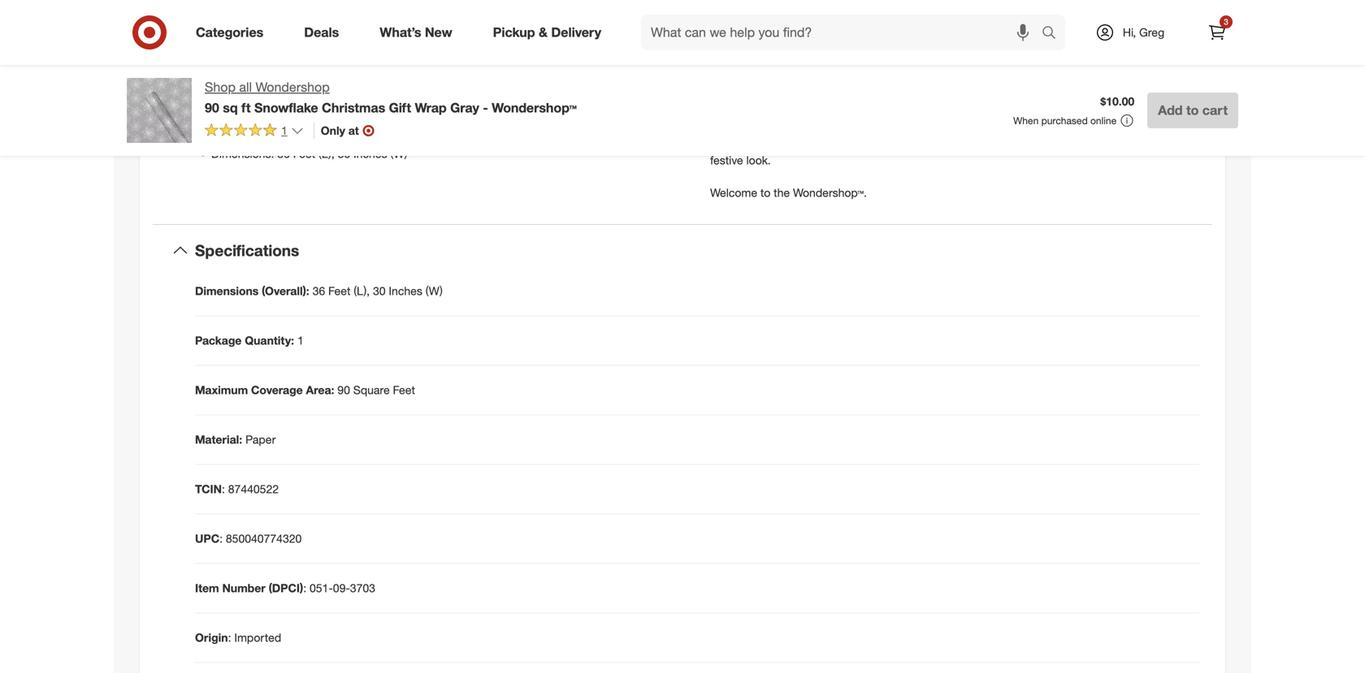 Task type: describe. For each thing, give the bounding box(es) containing it.
dimensions: 36 feet (l), 30 inches (w)
[[211, 147, 408, 161]]

deals
[[304, 24, 339, 40]]

add to cart button
[[1148, 93, 1239, 128]]

dimensions (overall): 36 feet (l), 30 inches (w)
[[195, 284, 443, 299]]

what's new
[[380, 24, 453, 40]]

plenty
[[1012, 121, 1044, 135]]

search button
[[1035, 15, 1074, 54]]

2 horizontal spatial wrap
[[892, 121, 917, 135]]

square
[[799, 121, 834, 135]]

search
[[1035, 26, 1074, 42]]

sq inside shop all wondershop 90 sq ft snowflake christmas gift wrap gray - wondershop™
[[223, 100, 238, 116]]

wrap down whether
[[869, 137, 895, 151]]

0 horizontal spatial or
[[345, 124, 356, 138]]

to right fun
[[402, 79, 412, 93]]

a down presents. at top right
[[1108, 137, 1114, 151]]

item
[[195, 582, 219, 596]]

new
[[425, 24, 453, 40]]

2 horizontal spatial or
[[1120, 105, 1130, 119]]

1 horizontal spatial inches
[[389, 284, 423, 299]]

ribbons,
[[268, 124, 309, 138]]

coordinate
[[711, 137, 767, 151]]

1 vertical spatial of
[[859, 121, 869, 135]]

when purchased online
[[1014, 115, 1117, 127]]

1 and from the left
[[1038, 137, 1057, 151]]

0 vertical spatial snowflake
[[917, 72, 969, 86]]

snowy
[[720, 105, 753, 119]]

backdrop
[[473, 101, 522, 116]]

wrap left in
[[994, 72, 1021, 86]]

pair it with ribbons, bows, or tags to create a memorable surprise
[[211, 124, 543, 138]]

2 vertical spatial for
[[1091, 137, 1104, 151]]

1 vertical spatial (l),
[[354, 284, 370, 299]]

0 horizontal spatial your
[[415, 79, 437, 93]]

0 vertical spatial presents
[[440, 79, 484, 93]]

you're
[[895, 105, 926, 119]]

package quantity: 1
[[195, 334, 304, 348]]

generous
[[732, 121, 780, 135]]

delivery
[[552, 24, 602, 40]]

2 vertical spatial feet
[[393, 383, 415, 398]]

0 vertical spatial of
[[1181, 88, 1191, 103]]

presents.
[[1103, 121, 1150, 135]]

only at
[[321, 123, 359, 138]]

image of 90 sq ft snowflake christmas gift wrap gray - wondershop™ image
[[127, 78, 192, 143]]

1 horizontal spatial gray
[[993, 88, 1014, 103]]

: for 850040774320
[[220, 532, 223, 546]]

you
[[964, 121, 982, 135]]

maximum coverage area: 90 square feet
[[195, 383, 415, 398]]

2 and from the left
[[1155, 137, 1174, 151]]

0 horizontal spatial with
[[243, 124, 264, 138]]

1 horizontal spatial or
[[952, 137, 962, 151]]

add
[[325, 79, 345, 93]]

add to cart
[[1159, 102, 1228, 118]]

online
[[1091, 115, 1117, 127]]

number
[[222, 582, 266, 596]]

specifications
[[195, 241, 299, 260]]

welcome
[[711, 186, 758, 200]]

0 horizontal spatial gray
[[448, 101, 470, 116]]

tcin
[[195, 483, 222, 497]]

90 left square
[[783, 121, 796, 135]]

when
[[1014, 115, 1039, 127]]

0 vertical spatial (l),
[[319, 147, 335, 161]]

0 horizontal spatial inches
[[354, 147, 387, 161]]

fun
[[382, 79, 398, 93]]

maximum
[[195, 383, 248, 398]]

description
[[711, 49, 782, 64]]

dimensions
[[195, 284, 259, 299]]

on inside wrap your gifts with the elegant 90 sq ft snowflake gift wrap in gray by wondershop™. the wrap features a delicate snowflake pattern on a serene gray background, evoking the charm of a snowy winter landscape. whether you're wrapping presents for friends, family, or coworkers, this generous 90 square feet of gift wrap ensures you have plenty for all your presents. coordinate this snowflake gift wrap with silver or white ribbons and bows for a classic and festive look.
[[929, 88, 942, 103]]

white
[[966, 137, 993, 151]]

0 horizontal spatial the
[[774, 186, 790, 200]]

create
[[397, 124, 429, 138]]

elegant
[[834, 72, 872, 86]]

all inside wrap your gifts with the elegant 90 sq ft snowflake gift wrap in gray by wondershop™. the wrap features a delicate snowflake pattern on a serene gray background, evoking the charm of a snowy winter landscape. whether you're wrapping presents for friends, family, or coworkers, this generous 90 square feet of gift wrap ensures you have plenty for all your presents. coordinate this snowflake gift wrap with silver or white ribbons and bows for a classic and festive look.
[[1063, 121, 1075, 135]]

3
[[1225, 17, 1229, 27]]

welcome to the wondershop™.
[[711, 186, 867, 200]]

shop
[[205, 79, 236, 95]]

to left add
[[312, 79, 322, 93]]

in
[[1024, 72, 1033, 86]]

0 vertical spatial the
[[815, 72, 831, 86]]

coworkers,
[[1133, 105, 1188, 119]]

categories
[[196, 24, 264, 40]]

dimensions:
[[211, 147, 274, 161]]

0 horizontal spatial feet
[[293, 147, 315, 161]]

1 horizontal spatial your
[[740, 72, 762, 86]]

to right tags
[[384, 124, 394, 138]]

a left snowy
[[711, 105, 717, 119]]

add
[[1159, 102, 1183, 118]]

wrapping
[[930, 105, 977, 119]]

850040774320
[[226, 532, 302, 546]]

background,
[[1018, 88, 1081, 103]]

delicate
[[792, 88, 832, 103]]

gifts
[[765, 72, 787, 86]]

area:
[[306, 383, 334, 398]]

to right the welcome
[[761, 186, 771, 200]]

sq inside wrap your gifts with the elegant 90 sq ft snowflake gift wrap in gray by wondershop™. the wrap features a delicate snowflake pattern on a serene gray background, evoking the charm of a snowy winter landscape. whether you're wrapping presents for friends, family, or coworkers, this generous 90 square feet of gift wrap ensures you have plenty for all your presents. coordinate this snowflake gift wrap with silver or white ribbons and bows for a classic and festive look.
[[891, 72, 903, 86]]

1 vertical spatial (w)
[[426, 284, 443, 299]]

festive
[[711, 153, 744, 168]]

: left 051-
[[303, 582, 307, 596]]

snowflake inside wrap your gifts with the elegant 90 sq ft snowflake gift wrap in gray by wondershop™. the wrap features a delicate snowflake pattern on a serene gray background, evoking the charm of a snowy winter landscape. whether you're wrapping presents for friends, family, or coworkers, this generous 90 square feet of gift wrap ensures you have plenty for all your presents. coordinate this snowflake gift wrap with silver or white ribbons and bows for a classic and festive look.
[[836, 88, 886, 103]]

categories link
[[182, 15, 284, 50]]

1 horizontal spatial with
[[791, 72, 812, 86]]

origin
[[195, 631, 228, 646]]

wondershop
[[256, 79, 330, 95]]

quantity:
[[245, 334, 294, 348]]

to inside button
[[1187, 102, 1199, 118]]

90 inside shop all wondershop 90 sq ft snowflake christmas gift wrap gray - wondershop™
[[205, 100, 219, 116]]

dazzling
[[258, 101, 300, 116]]

evoking
[[1084, 88, 1124, 103]]

origin : imported
[[195, 631, 281, 646]]

$10.00
[[1101, 94, 1135, 109]]

pickup
[[493, 24, 535, 40]]

square
[[353, 383, 390, 398]]

silver
[[923, 137, 949, 151]]

wrap inside shop all wondershop 90 sq ft snowflake christmas gift wrap gray - wondershop™
[[415, 100, 447, 116]]

tags
[[359, 124, 381, 138]]

landscape.
[[790, 105, 845, 119]]

0 horizontal spatial on
[[400, 101, 413, 116]]

pickup & delivery link
[[479, 15, 622, 50]]

0 horizontal spatial wrap
[[284, 79, 309, 93]]

charming
[[211, 79, 261, 93]]



Task type: vqa. For each thing, say whether or not it's contained in the screenshot.
Guest Rating
no



Task type: locate. For each thing, give the bounding box(es) containing it.
(l), down the bows,
[[319, 147, 335, 161]]

1 horizontal spatial presents
[[980, 105, 1024, 119]]

whether
[[849, 105, 892, 119]]

on
[[929, 88, 942, 103], [400, 101, 413, 116]]

87440522
[[228, 483, 279, 497]]

gift up dazzling
[[264, 79, 281, 93]]

2 vertical spatial snowflake
[[792, 137, 844, 151]]

2 horizontal spatial feet
[[393, 383, 415, 398]]

snowflake down wondershop
[[254, 100, 318, 116]]

1 horizontal spatial for
[[1047, 121, 1060, 135]]

&
[[539, 24, 548, 40]]

soft
[[426, 101, 445, 116]]

1 horizontal spatial sq
[[891, 72, 903, 86]]

a
[[783, 88, 789, 103], [945, 88, 952, 103], [416, 101, 423, 116], [711, 105, 717, 119], [432, 124, 438, 138], [1108, 137, 1114, 151]]

0 horizontal spatial 30
[[338, 147, 351, 161]]

1 horizontal spatial snowflake
[[836, 88, 886, 103]]

1 horizontal spatial all
[[1063, 121, 1075, 135]]

surprise
[[502, 124, 543, 138]]

1 vertical spatial 1
[[298, 334, 304, 348]]

feet right (overall):
[[328, 284, 351, 299]]

winter down features
[[756, 105, 787, 119]]

36 down ribbons,
[[277, 147, 290, 161]]

2 horizontal spatial with
[[898, 137, 919, 151]]

have
[[985, 121, 1009, 135]]

a down gifts
[[783, 88, 789, 103]]

material:
[[195, 433, 242, 447]]

by
[[1061, 72, 1073, 86]]

wrap
[[284, 79, 309, 93], [711, 88, 736, 103], [892, 121, 917, 135]]

with right it
[[243, 124, 264, 138]]

gray right soft
[[448, 101, 470, 116]]

1 horizontal spatial 36
[[313, 284, 325, 299]]

gift inside wrap your gifts with the elegant 90 sq ft snowflake gift wrap in gray by wondershop™. the wrap features a delicate snowflake pattern on a serene gray background, evoking the charm of a snowy winter landscape. whether you're wrapping presents for friends, family, or coworkers, this generous 90 square feet of gift wrap ensures you have plenty for all your presents. coordinate this snowflake gift wrap with silver or white ribbons and bows for a classic and festive look.
[[872, 121, 889, 135]]

0 horizontal spatial gift
[[264, 79, 281, 93]]

36 right (overall):
[[313, 284, 325, 299]]

classic
[[1117, 137, 1152, 151]]

1
[[281, 123, 288, 138], [298, 334, 304, 348]]

1 horizontal spatial on
[[929, 88, 942, 103]]

ft inside shop all wondershop 90 sq ft snowflake christmas gift wrap gray - wondershop™
[[242, 100, 251, 116]]

0 vertical spatial wondershop™.
[[1076, 72, 1150, 86]]

for right the bows
[[1091, 137, 1104, 151]]

1 vertical spatial wondershop™.
[[793, 186, 867, 200]]

specifications button
[[153, 225, 1213, 277]]

for up plenty in the top of the page
[[1027, 105, 1041, 119]]

this
[[711, 121, 729, 135], [770, 137, 788, 151]]

ribbons
[[996, 137, 1035, 151]]

0 vertical spatial for
[[1027, 105, 1041, 119]]

sq up pattern
[[891, 72, 903, 86]]

0 vertical spatial feet
[[293, 147, 315, 161]]

memorable
[[441, 124, 499, 138]]

the
[[1153, 72, 1172, 86]]

it
[[234, 124, 240, 138]]

0 vertical spatial ft
[[906, 72, 914, 86]]

feet right the square at left
[[393, 383, 415, 398]]

1 vertical spatial 30
[[373, 284, 386, 299]]

all up the bows
[[1063, 121, 1075, 135]]

-
[[483, 100, 488, 116]]

0 vertical spatial 30
[[338, 147, 351, 161]]

0 horizontal spatial winter
[[348, 79, 379, 93]]

coverage
[[251, 383, 303, 398]]

1 horizontal spatial gift
[[872, 121, 889, 135]]

0 horizontal spatial all
[[239, 79, 252, 95]]

(l), right (overall):
[[354, 284, 370, 299]]

0 vertical spatial gift
[[264, 79, 281, 93]]

of down whether
[[859, 121, 869, 135]]

1 vertical spatial feet
[[328, 284, 351, 299]]

presents up gray
[[440, 79, 484, 93]]

gray
[[451, 100, 479, 116]]

your up features
[[740, 72, 762, 86]]

snowflake
[[917, 72, 969, 86], [254, 100, 318, 116], [792, 137, 844, 151]]

all inside shop all wondershop 90 sq ft snowflake christmas gift wrap gray - wondershop™
[[239, 79, 252, 95]]

upc
[[195, 532, 220, 546]]

all up features
[[239, 79, 252, 95]]

0 vertical spatial all
[[239, 79, 252, 95]]

0 horizontal spatial snowflake
[[304, 101, 354, 116]]

What can we help you find? suggestions appear below search field
[[641, 15, 1046, 50]]

the right the welcome
[[774, 186, 790, 200]]

or up presents. at top right
[[1120, 105, 1130, 119]]

pair
[[211, 124, 231, 138]]

1 right quantity:
[[298, 334, 304, 348]]

with
[[791, 72, 812, 86], [243, 124, 264, 138], [898, 137, 919, 151]]

0 horizontal spatial for
[[1027, 105, 1041, 119]]

0 horizontal spatial 36
[[277, 147, 290, 161]]

1 vertical spatial winter
[[756, 105, 787, 119]]

: left 850040774320
[[220, 532, 223, 546]]

0 horizontal spatial and
[[1038, 137, 1057, 151]]

hi,
[[1123, 25, 1137, 39]]

2 vertical spatial gift
[[847, 137, 866, 151]]

1 horizontal spatial winter
[[756, 105, 787, 119]]

winter up the features dazzling snowflake designs on a soft gray backdrop
[[348, 79, 379, 93]]

with left silver
[[898, 137, 919, 151]]

1 horizontal spatial feet
[[328, 284, 351, 299]]

0 horizontal spatial wondershop™.
[[793, 186, 867, 200]]

1 horizontal spatial ft
[[906, 72, 914, 86]]

to right 'add'
[[1187, 102, 1199, 118]]

ft inside wrap your gifts with the elegant 90 sq ft snowflake gift wrap in gray by wondershop™. the wrap features a delicate snowflake pattern on a serene gray background, evoking the charm of a snowy winter landscape. whether you're wrapping presents for friends, family, or coworkers, this generous 90 square feet of gift wrap ensures you have plenty for all your presents. coordinate this snowflake gift wrap with silver or white ribbons and bows for a classic and festive look.
[[906, 72, 914, 86]]

1 horizontal spatial wrap
[[711, 88, 736, 103]]

tcin : 87440522
[[195, 483, 279, 497]]

2 horizontal spatial your
[[1078, 121, 1100, 135]]

wondershop™. inside wrap your gifts with the elegant 90 sq ft snowflake gift wrap in gray by wondershop™. the wrap features a delicate snowflake pattern on a serene gray background, evoking the charm of a snowy winter landscape. whether you're wrapping presents for friends, family, or coworkers, this generous 90 square feet of gift wrap ensures you have plenty for all your presents. coordinate this snowflake gift wrap with silver or white ribbons and bows for a classic and festive look.
[[1076, 72, 1150, 86]]

(w)
[[391, 147, 408, 161], [426, 284, 443, 299]]

features
[[211, 101, 255, 116]]

a right create
[[432, 124, 438, 138]]

cart
[[1203, 102, 1228, 118]]

1 vertical spatial snowflake
[[254, 100, 318, 116]]

1 horizontal spatial the
[[815, 72, 831, 86]]

1 down dazzling
[[281, 123, 288, 138]]

for
[[1027, 105, 1041, 119], [1047, 121, 1060, 135], [1091, 137, 1104, 151]]

the
[[815, 72, 831, 86], [1127, 88, 1143, 103], [774, 186, 790, 200]]

wondershop™. up evoking
[[1076, 72, 1150, 86]]

1 horizontal spatial this
[[770, 137, 788, 151]]

2 horizontal spatial gift
[[973, 72, 991, 86]]

: for imported
[[228, 631, 231, 646]]

0 horizontal spatial (l),
[[319, 147, 335, 161]]

shop all wondershop 90 sq ft snowflake christmas gift wrap gray - wondershop™
[[205, 79, 577, 116]]

item number (dpci) : 051-09-3703
[[195, 582, 376, 596]]

upc : 850040774320
[[195, 532, 302, 546]]

0 vertical spatial winter
[[348, 79, 379, 93]]

snowflake inside shop all wondershop 90 sq ft snowflake christmas gift wrap gray - wondershop™
[[254, 100, 318, 116]]

1 vertical spatial this
[[770, 137, 788, 151]]

1 horizontal spatial (l),
[[354, 284, 370, 299]]

gift down the feet
[[847, 137, 866, 151]]

0 vertical spatial 1
[[281, 123, 288, 138]]

gift
[[973, 72, 991, 86], [389, 100, 411, 116], [847, 137, 866, 151]]

your
[[740, 72, 762, 86], [415, 79, 437, 93], [1078, 121, 1100, 135]]

snowflake down elegant
[[836, 88, 886, 103]]

a up wrapping
[[945, 88, 952, 103]]

presents up have
[[980, 105, 1024, 119]]

0 vertical spatial gift
[[973, 72, 991, 86]]

the left charm
[[1127, 88, 1143, 103]]

0 horizontal spatial of
[[859, 121, 869, 135]]

30
[[338, 147, 351, 161], [373, 284, 386, 299]]

to
[[312, 79, 322, 93], [402, 79, 412, 93], [1187, 102, 1199, 118], [384, 124, 394, 138], [761, 186, 771, 200]]

a left soft
[[416, 101, 423, 116]]

winter inside wrap your gifts with the elegant 90 sq ft snowflake gift wrap in gray by wondershop™. the wrap features a delicate snowflake pattern on a serene gray background, evoking the charm of a snowy winter landscape. whether you're wrapping presents for friends, family, or coworkers, this generous 90 square feet of gift wrap ensures you have plenty for all your presents. coordinate this snowflake gift wrap with silver or white ribbons and bows for a classic and festive look.
[[756, 105, 787, 119]]

90 right area:
[[338, 383, 350, 398]]

0 horizontal spatial 1
[[281, 123, 288, 138]]

or right silver
[[952, 137, 962, 151]]

gift down whether
[[872, 121, 889, 135]]

gray up background,
[[1036, 72, 1058, 86]]

this up look.
[[770, 137, 788, 151]]

1 horizontal spatial (w)
[[426, 284, 443, 299]]

only
[[321, 123, 345, 138]]

snowflake down square
[[792, 137, 844, 151]]

the up delicate at the top right of the page
[[815, 72, 831, 86]]

wrap down description
[[711, 72, 737, 86]]

wrap your gifts with the elegant 90 sq ft snowflake gift wrap in gray by wondershop™. the wrap features a delicate snowflake pattern on a serene gray background, evoking the charm of a snowy winter landscape. whether you're wrapping presents for friends, family, or coworkers, this generous 90 square feet of gift wrap ensures you have plenty for all your presents. coordinate this snowflake gift wrap with silver or white ribbons and bows for a classic and festive look.
[[711, 72, 1191, 168]]

presents inside wrap your gifts with the elegant 90 sq ft snowflake gift wrap in gray by wondershop™. the wrap features a delicate snowflake pattern on a serene gray background, evoking the charm of a snowy winter landscape. whether you're wrapping presents for friends, family, or coworkers, this generous 90 square feet of gift wrap ensures you have plenty for all your presents. coordinate this snowflake gift wrap with silver or white ribbons and bows for a classic and festive look.
[[980, 105, 1024, 119]]

of right charm
[[1181, 88, 1191, 103]]

on up wrapping
[[929, 88, 942, 103]]

0 horizontal spatial this
[[711, 121, 729, 135]]

1 vertical spatial ft
[[242, 100, 251, 116]]

feet down ribbons,
[[293, 147, 315, 161]]

hi, greg
[[1123, 25, 1165, 39]]

1 vertical spatial gift
[[872, 121, 889, 135]]

0 vertical spatial this
[[711, 121, 729, 135]]

1 horizontal spatial 30
[[373, 284, 386, 299]]

for down friends,
[[1047, 121, 1060, 135]]

snowflake up only
[[304, 101, 354, 116]]

gray
[[1036, 72, 1058, 86], [993, 88, 1014, 103], [448, 101, 470, 116]]

1 vertical spatial inches
[[389, 284, 423, 299]]

wrap up create
[[415, 100, 447, 116]]

: left 87440522
[[222, 483, 225, 497]]

(dpci)
[[269, 582, 303, 596]]

ensures
[[920, 121, 960, 135]]

0 vertical spatial sq
[[891, 72, 903, 86]]

1 vertical spatial 36
[[313, 284, 325, 299]]

sq down charming on the left top of the page
[[223, 100, 238, 116]]

gift down fun
[[389, 100, 411, 116]]

wondershop™.
[[1076, 72, 1150, 86], [793, 186, 867, 200]]

deals link
[[290, 15, 360, 50]]

1 link
[[205, 123, 304, 141]]

or left tags
[[345, 124, 356, 138]]

3703
[[350, 582, 376, 596]]

wrap down you're
[[892, 121, 917, 135]]

ft up pattern
[[906, 72, 914, 86]]

feet
[[837, 121, 856, 135]]

with up delicate at the top right of the page
[[791, 72, 812, 86]]

wondershop™
[[492, 100, 577, 116]]

0 horizontal spatial (w)
[[391, 147, 408, 161]]

1 vertical spatial sq
[[223, 100, 238, 116]]

your down family, on the top of page
[[1078, 121, 1100, 135]]

0 vertical spatial (w)
[[391, 147, 408, 161]]

2 horizontal spatial snowflake
[[917, 72, 969, 86]]

ft down charming on the left top of the page
[[242, 100, 251, 116]]

gift inside shop all wondershop 90 sq ft snowflake christmas gift wrap gray - wondershop™
[[389, 100, 411, 116]]

and down plenty in the top of the page
[[1038, 137, 1057, 151]]

90 down the shop at the top of page
[[205, 100, 219, 116]]

paper
[[246, 433, 276, 447]]

wrap up dazzling
[[284, 79, 309, 93]]

0 horizontal spatial ft
[[242, 100, 251, 116]]

christmas
[[322, 100, 385, 116]]

your up soft
[[415, 79, 437, 93]]

features dazzling snowflake designs on a soft gray backdrop
[[211, 101, 522, 116]]

ft
[[906, 72, 914, 86], [242, 100, 251, 116]]

what's
[[380, 24, 421, 40]]

pattern
[[890, 88, 926, 103]]

highlights
[[195, 49, 258, 64]]

: for 87440522
[[222, 483, 225, 497]]

1 horizontal spatial and
[[1155, 137, 1174, 151]]

gray right serene
[[993, 88, 1014, 103]]

package
[[195, 334, 242, 348]]

2 horizontal spatial the
[[1127, 88, 1143, 103]]

1 vertical spatial all
[[1063, 121, 1075, 135]]

1 horizontal spatial wondershop™.
[[1076, 72, 1150, 86]]

2 horizontal spatial for
[[1091, 137, 1104, 151]]

2 vertical spatial the
[[774, 186, 790, 200]]

and right classic
[[1155, 137, 1174, 151]]

1 horizontal spatial of
[[1181, 88, 1191, 103]]

all
[[239, 79, 252, 95], [1063, 121, 1075, 135]]

snowflake
[[836, 88, 886, 103], [304, 101, 354, 116]]

1 vertical spatial the
[[1127, 88, 1143, 103]]

snowflake up serene
[[917, 72, 969, 86]]

: left imported
[[228, 631, 231, 646]]

0 vertical spatial inches
[[354, 147, 387, 161]]

051-
[[310, 582, 333, 596]]

gift up serene
[[973, 72, 991, 86]]

1 horizontal spatial snowflake
[[792, 137, 844, 151]]

1 horizontal spatial gift
[[847, 137, 866, 151]]

purchased
[[1042, 115, 1088, 127]]

0 horizontal spatial snowflake
[[254, 100, 318, 116]]

wondershop™. down square
[[793, 186, 867, 200]]

90 right elegant
[[875, 72, 888, 86]]

2 horizontal spatial gray
[[1036, 72, 1058, 86]]

this down snowy
[[711, 121, 729, 135]]

what's new link
[[366, 15, 473, 50]]

3 link
[[1200, 15, 1236, 50]]

charming gift wrap to add winter fun to your presents
[[211, 79, 484, 93]]

0 horizontal spatial presents
[[440, 79, 484, 93]]

1 horizontal spatial 1
[[298, 334, 304, 348]]

wrap up snowy
[[711, 88, 736, 103]]

charm
[[1146, 88, 1178, 103]]

on up create
[[400, 101, 413, 116]]



